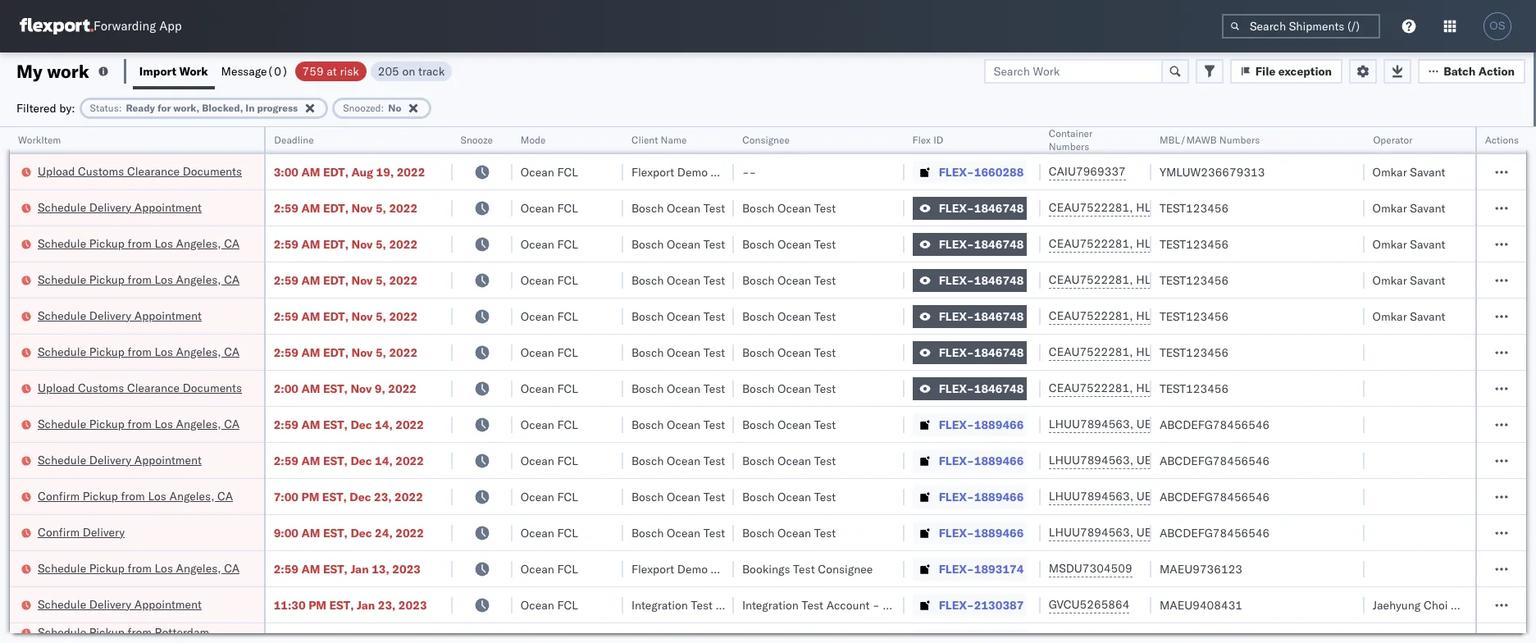 Task type: describe. For each thing, give the bounding box(es) containing it.
work
[[179, 64, 208, 78]]

abcdefg78456546 for confirm delivery
[[1160, 525, 1270, 540]]

schedule pickup from los angeles, ca for schedule pickup from los angeles, ca link corresponding to first schedule pickup from los angeles, ca button from the top
[[38, 236, 240, 251]]

5 omkar from the top
[[1373, 309, 1407, 324]]

1889466 for confirm delivery
[[974, 525, 1024, 540]]

5, for first schedule pickup from los angeles, ca button from the top
[[376, 237, 386, 251]]

dec for schedule delivery appointment
[[351, 453, 372, 468]]

13 fcl from the top
[[557, 598, 578, 612]]

1 ocean fcl from the top
[[521, 164, 578, 179]]

flexport for bookings test consignee
[[632, 562, 675, 576]]

1 flex-1889466 from the top
[[939, 417, 1024, 432]]

1 fcl from the top
[[557, 164, 578, 179]]

mode
[[521, 134, 546, 146]]

flexport. image
[[20, 18, 94, 34]]

1 test123456 from the top
[[1160, 201, 1229, 215]]

1 omkar savant from the top
[[1373, 164, 1446, 179]]

consignee up account on the bottom right of the page
[[818, 562, 873, 576]]

ceau7522281, for first schedule pickup from los angeles, ca button from the top
[[1049, 236, 1133, 251]]

schedule delivery appointment for 2:59 am edt, nov 5, 2022
[[38, 200, 202, 215]]

3 1846748 from the top
[[974, 273, 1024, 288]]

7 fcl from the top
[[557, 381, 578, 396]]

1 abcdefg78456546 from the top
[[1160, 417, 1270, 432]]

ca for confirm pickup from los angeles, ca button
[[217, 489, 233, 503]]

jan for 13,
[[351, 562, 369, 576]]

container
[[1049, 127, 1093, 139]]

jaehyung choi - test origin age
[[1373, 598, 1537, 612]]

6 fcl from the top
[[557, 345, 578, 360]]

8 am from the top
[[301, 417, 320, 432]]

test123456 for 2nd schedule pickup from los angeles, ca button from the top of the page
[[1160, 273, 1229, 288]]

est, down 2:00 am est, nov 9, 2022
[[323, 417, 348, 432]]

from for schedule pickup from rotterdam, netherlands button
[[128, 625, 152, 639]]

mbl/mawb numbers
[[1160, 134, 1260, 146]]

4 ocean fcl from the top
[[521, 273, 578, 288]]

forwarding app link
[[20, 18, 182, 34]]

flex-1846748 for schedule pickup from los angeles, ca link associated with third schedule pickup from los angeles, ca button from the top
[[939, 345, 1024, 360]]

1 lhuu7894563, from the top
[[1049, 417, 1134, 432]]

: for status
[[119, 101, 122, 114]]

schedule pickup from los angeles, ca link for 1st schedule pickup from los angeles, ca button from the bottom
[[38, 560, 240, 576]]

account
[[827, 598, 870, 612]]

2:00 am est, nov 9, 2022
[[274, 381, 417, 396]]

5 flex- from the top
[[939, 309, 974, 324]]

8 fcl from the top
[[557, 417, 578, 432]]

2 1846748 from the top
[[974, 237, 1024, 251]]

jaehyung
[[1373, 598, 1421, 612]]

205
[[378, 64, 399, 78]]

205 on track
[[378, 64, 445, 78]]

9 fcl from the top
[[557, 453, 578, 468]]

10 ocean fcl from the top
[[521, 489, 578, 504]]

6 ceau7522281, from the top
[[1049, 381, 1133, 395]]

3 omkar savant from the top
[[1373, 237, 1446, 251]]

clearance for 3:00 am edt, aug 19, 2022
[[127, 164, 180, 178]]

schedule pickup from los angeles, ca link for 2nd schedule pickup from los angeles, ca button from the top of the page
[[38, 271, 240, 288]]

ca for first schedule pickup from los angeles, ca button from the top
[[224, 236, 240, 251]]

1 flex- from the top
[[939, 164, 974, 179]]

2:00
[[274, 381, 299, 396]]

batch
[[1444, 64, 1476, 78]]

4 5, from the top
[[376, 309, 386, 324]]

--
[[742, 164, 757, 179]]

4 schedule pickup from los angeles, ca button from the top
[[38, 416, 240, 434]]

11 resize handle column header from the left
[[1507, 127, 1527, 643]]

2 flex- from the top
[[939, 201, 974, 215]]

1893174
[[974, 562, 1024, 576]]

flex-2130387
[[939, 598, 1024, 612]]

container numbers
[[1049, 127, 1093, 153]]

11 am from the top
[[301, 562, 320, 576]]

ready
[[126, 101, 155, 114]]

6 ceau7522281, hlxu6269489, hlxu8034992 from the top
[[1049, 381, 1304, 395]]

hlxu6269489, for third schedule pickup from los angeles, ca button from the top
[[1136, 345, 1220, 359]]

1 edt, from the top
[[323, 164, 349, 179]]

(0)
[[267, 64, 288, 78]]

bookings
[[742, 562, 790, 576]]

work,
[[173, 101, 200, 114]]

ymluw236679313
[[1160, 164, 1265, 179]]

test123456 for third schedule pickup from los angeles, ca button from the top
[[1160, 345, 1229, 360]]

os button
[[1479, 7, 1517, 45]]

edt, for schedule pickup from los angeles, ca link corresponding to first schedule pickup from los angeles, ca button from the top
[[323, 237, 349, 251]]

lhuu7894563, for schedule delivery appointment
[[1049, 453, 1134, 468]]

5, for 2nd schedule pickup from los angeles, ca button from the top of the page
[[376, 273, 386, 288]]

23, for 2022
[[374, 489, 392, 504]]

2130387
[[974, 598, 1024, 612]]

flex id button
[[905, 130, 1024, 147]]

5 ocean fcl from the top
[[521, 309, 578, 324]]

confirm delivery button
[[38, 524, 125, 542]]

hlxu6269489, for 2nd schedule pickup from los angeles, ca button from the top of the page
[[1136, 272, 1220, 287]]

2 14, from the top
[[375, 453, 393, 468]]

snoozed : no
[[343, 101, 401, 114]]

resize handle column header for container numbers
[[1132, 127, 1152, 643]]

10 am from the top
[[301, 525, 320, 540]]

mode button
[[513, 130, 607, 147]]

resize handle column header for mbl/mawb numbers
[[1345, 127, 1365, 643]]

flex-1889466 for confirm delivery
[[939, 525, 1024, 540]]

filtered
[[16, 100, 56, 115]]

numbers for container numbers
[[1049, 140, 1090, 153]]

2:59 am edt, nov 5, 2022 for third schedule pickup from los angeles, ca button from the top
[[274, 345, 418, 360]]

4 1846748 from the top
[[974, 309, 1024, 324]]

1 lhuu7894563, uetu5238478 from the top
[[1049, 417, 1217, 432]]

9 flex- from the top
[[939, 453, 974, 468]]

19,
[[376, 164, 394, 179]]

consignee down client name button
[[711, 164, 766, 179]]

caiu7969337
[[1049, 164, 1126, 179]]

by:
[[59, 100, 75, 115]]

2 schedule delivery appointment button from the top
[[38, 307, 202, 325]]

lhuu7894563, for confirm delivery
[[1049, 525, 1134, 540]]

6 hlxu6269489, from the top
[[1136, 381, 1220, 395]]

12 flex- from the top
[[939, 562, 974, 576]]

resize handle column header for workitem
[[244, 127, 264, 643]]

6 ocean fcl from the top
[[521, 345, 578, 360]]

from for third schedule pickup from los angeles, ca button from the top
[[128, 344, 152, 359]]

angeles, for schedule pickup from los angeles, ca link corresponding to first schedule pickup from los angeles, ca button from the top
[[176, 236, 221, 251]]

snooze
[[461, 134, 493, 146]]

3 resize handle column header from the left
[[493, 127, 513, 643]]

confirm delivery
[[38, 525, 125, 539]]

2 fcl from the top
[[557, 201, 578, 215]]

on
[[402, 64, 415, 78]]

confirm pickup from los angeles, ca
[[38, 489, 233, 503]]

11 flex- from the top
[[939, 525, 974, 540]]

bookings test consignee
[[742, 562, 873, 576]]

pm for 7:00
[[301, 489, 319, 504]]

confirm pickup from los angeles, ca button
[[38, 488, 233, 506]]

consignee inside button
[[742, 134, 790, 146]]

3 schedule pickup from los angeles, ca button from the top
[[38, 343, 240, 361]]

ca for fourth schedule pickup from los angeles, ca button
[[224, 416, 240, 431]]

appointment for 2:59 am est, dec 14, 2022
[[134, 452, 202, 467]]

3 2:59 from the top
[[274, 273, 299, 288]]

8 flex- from the top
[[939, 417, 974, 432]]

customs for 2:00 am est, nov 9, 2022
[[78, 380, 124, 395]]

los inside button
[[148, 489, 166, 503]]

flex-1889466 for schedule delivery appointment
[[939, 453, 1024, 468]]

2:59 am edt, nov 5, 2022 for second schedule delivery appointment button from the top
[[274, 309, 418, 324]]

delivery for 9:00 am est, dec 24, 2022
[[83, 525, 125, 539]]

batch action
[[1444, 64, 1515, 78]]

confirm for confirm pickup from los angeles, ca
[[38, 489, 80, 503]]

2 am from the top
[[301, 201, 320, 215]]

est, left '9,'
[[323, 381, 348, 396]]

9 ocean fcl from the top
[[521, 453, 578, 468]]

8 ocean fcl from the top
[[521, 417, 578, 432]]

est, up 9:00 am est, dec 24, 2022
[[322, 489, 347, 504]]

7 2:59 from the top
[[274, 453, 299, 468]]

schedule delivery appointment button for 11:30 pm est, jan 23, 2023
[[38, 596, 202, 614]]

5 1846748 from the top
[[974, 345, 1024, 360]]

flex-1846748 for schedule pickup from los angeles, ca link corresponding to 2nd schedule pickup from los angeles, ca button from the top of the page
[[939, 273, 1024, 288]]

5 fcl from the top
[[557, 309, 578, 324]]

6 1846748 from the top
[[974, 381, 1024, 396]]

at
[[327, 64, 337, 78]]

file
[[1256, 64, 1276, 78]]

1 2:59 am est, dec 14, 2022 from the top
[[274, 417, 424, 432]]

est, up 2:59 am est, jan 13, 2023
[[323, 525, 348, 540]]

6 2:59 from the top
[[274, 417, 299, 432]]

13 flex- from the top
[[939, 598, 974, 612]]

choi
[[1424, 598, 1448, 612]]

risk
[[340, 64, 359, 78]]

delivery for 2:59 am edt, nov 5, 2022
[[89, 200, 131, 215]]

7 am from the top
[[301, 381, 320, 396]]

resize handle column header for consignee
[[885, 127, 905, 643]]

flex-1660288
[[939, 164, 1024, 179]]

flex id
[[913, 134, 944, 146]]

2 schedule pickup from los angeles, ca button from the top
[[38, 271, 240, 289]]

clearance for 2:00 am est, nov 9, 2022
[[127, 380, 180, 395]]

progress
[[257, 101, 298, 114]]

ca for 2nd schedule pickup from los angeles, ca button from the top of the page
[[224, 272, 240, 287]]

track
[[418, 64, 445, 78]]

1 omkar from the top
[[1373, 164, 1407, 179]]

2:59 am est, jan 13, 2023
[[274, 562, 421, 576]]

status
[[90, 101, 119, 114]]

11 fcl from the top
[[557, 525, 578, 540]]

6 flex-1846748 from the top
[[939, 381, 1024, 396]]

workitem
[[18, 134, 61, 146]]

no
[[388, 101, 401, 114]]

msdu7304509
[[1049, 561, 1133, 576]]

1 am from the top
[[301, 164, 320, 179]]

schedule pickup from rotterdam, netherlands
[[38, 625, 213, 643]]

: for snoozed
[[381, 101, 384, 114]]

11:30
[[274, 598, 306, 612]]

est, down 2:59 am est, jan 13, 2023
[[329, 598, 354, 612]]

lhuu7894563, uetu5238478 for confirm delivery
[[1049, 525, 1217, 540]]

forwarding app
[[94, 18, 182, 34]]

pm for 11:30
[[309, 598, 327, 612]]

6 hlxu8034992 from the top
[[1223, 381, 1304, 395]]

2 2:59 am est, dec 14, 2022 from the top
[[274, 453, 424, 468]]

ceau7522281, hlxu6269489, hlxu8034992 for second schedule delivery appointment button from the top
[[1049, 308, 1304, 323]]

deadline button
[[265, 130, 437, 147]]

resize handle column header for flex id
[[1021, 127, 1041, 643]]

actions
[[1485, 134, 1519, 146]]

dec down 2:00 am est, nov 9, 2022
[[351, 417, 372, 432]]

filtered by:
[[16, 100, 75, 115]]

container numbers button
[[1041, 124, 1135, 153]]

4 omkar from the top
[[1373, 273, 1407, 288]]

documents for 2:00
[[183, 380, 242, 395]]

from for 2nd schedule pickup from los angeles, ca button from the top of the page
[[128, 272, 152, 287]]

1 savant from the top
[[1410, 164, 1446, 179]]

3 am from the top
[[301, 237, 320, 251]]

1 14, from the top
[[375, 417, 393, 432]]

3 omkar from the top
[[1373, 237, 1407, 251]]

flex-1893174
[[939, 562, 1024, 576]]

4 fcl from the top
[[557, 273, 578, 288]]

delivery for 11:30 pm est, jan 23, 2023
[[89, 597, 131, 612]]

759 at risk
[[302, 64, 359, 78]]

schedule delivery appointment button for 2:59 am est, dec 14, 2022
[[38, 452, 202, 470]]

schedule for 2:59 am edt, nov 5, 2022's schedule delivery appointment button
[[38, 200, 86, 215]]

11:30 pm est, jan 23, 2023
[[274, 598, 427, 612]]

edt, for schedule pickup from los angeles, ca link corresponding to 2nd schedule pickup from los angeles, ca button from the top of the page
[[323, 273, 349, 288]]

angeles, for confirm pickup from los angeles, ca link
[[169, 489, 215, 503]]

lhuu7894563, uetu5238478 for schedule delivery appointment
[[1049, 453, 1217, 468]]

2 2:59 from the top
[[274, 237, 299, 251]]

10 fcl from the top
[[557, 489, 578, 504]]

1 flex-1846748 from the top
[[939, 201, 1024, 215]]

message
[[221, 64, 267, 78]]

my
[[16, 59, 43, 82]]

est, down 9:00 am est, dec 24, 2022
[[323, 562, 348, 576]]

jan for 23,
[[357, 598, 375, 612]]

7:00
[[274, 489, 299, 504]]

schedule pickup from rotterdam, netherlands button
[[38, 624, 243, 643]]

7 flex- from the top
[[939, 381, 974, 396]]

1 schedule pickup from los angeles, ca button from the top
[[38, 235, 240, 253]]

5 2:59 from the top
[[274, 345, 299, 360]]

aug
[[351, 164, 373, 179]]

status : ready for work, blocked, in progress
[[90, 101, 298, 114]]

in
[[246, 101, 255, 114]]

resize handle column header for deadline
[[433, 127, 453, 643]]

4 flex- from the top
[[939, 273, 974, 288]]

1 ceau7522281, hlxu6269489, hlxu8034992 from the top
[[1049, 200, 1304, 215]]

demo for bookings
[[677, 562, 708, 576]]

client name
[[632, 134, 687, 146]]

customs for 3:00 am edt, aug 19, 2022
[[78, 164, 124, 178]]

confirm for confirm delivery
[[38, 525, 80, 539]]

2 savant from the top
[[1410, 201, 1446, 215]]

hlxu8034992 for second schedule delivery appointment button from the top
[[1223, 308, 1304, 323]]

appointment for 11:30 pm est, jan 23, 2023
[[134, 597, 202, 612]]

deadline
[[274, 134, 313, 146]]

1889466 for confirm pickup from los angeles, ca
[[974, 489, 1024, 504]]

5 omkar savant from the top
[[1373, 309, 1446, 324]]

schedule delivery appointment button for 2:59 am edt, nov 5, 2022
[[38, 199, 202, 217]]

4 am from the top
[[301, 273, 320, 288]]

24,
[[375, 525, 393, 540]]

operator
[[1373, 134, 1412, 146]]

schedule pickup from los angeles, ca for schedule pickup from los angeles, ca link associated with third schedule pickup from los angeles, ca button from the top
[[38, 344, 240, 359]]



Task type: vqa. For each thing, say whether or not it's contained in the screenshot.
4th 'Ocean FCL' from the top
yes



Task type: locate. For each thing, give the bounding box(es) containing it.
1 vertical spatial upload customs clearance documents
[[38, 380, 242, 395]]

Search Work text field
[[984, 59, 1163, 83]]

flex-1889466 button
[[913, 413, 1027, 436], [913, 413, 1027, 436], [913, 449, 1027, 472], [913, 449, 1027, 472], [913, 485, 1027, 508], [913, 485, 1027, 508], [913, 521, 1027, 544], [913, 521, 1027, 544]]

mbl/mawb
[[1160, 134, 1217, 146]]

nov
[[351, 201, 373, 215], [351, 237, 373, 251], [351, 273, 373, 288], [351, 309, 373, 324], [351, 345, 373, 360], [351, 381, 372, 396]]

ceau7522281, for third schedule pickup from los angeles, ca button from the top
[[1049, 345, 1133, 359]]

am
[[301, 164, 320, 179], [301, 201, 320, 215], [301, 237, 320, 251], [301, 273, 320, 288], [301, 309, 320, 324], [301, 345, 320, 360], [301, 381, 320, 396], [301, 417, 320, 432], [301, 453, 320, 468], [301, 525, 320, 540], [301, 562, 320, 576]]

flex-1889466 for confirm pickup from los angeles, ca
[[939, 489, 1024, 504]]

4 1889466 from the top
[[974, 525, 1024, 540]]

8 2:59 from the top
[[274, 562, 299, 576]]

flex-
[[939, 164, 974, 179], [939, 201, 974, 215], [939, 237, 974, 251], [939, 273, 974, 288], [939, 309, 974, 324], [939, 345, 974, 360], [939, 381, 974, 396], [939, 417, 974, 432], [939, 453, 974, 468], [939, 489, 974, 504], [939, 525, 974, 540], [939, 562, 974, 576], [939, 598, 974, 612]]

omkar savant
[[1373, 164, 1446, 179], [1373, 201, 1446, 215], [1373, 237, 1446, 251], [1373, 273, 1446, 288], [1373, 309, 1446, 324]]

action
[[1479, 64, 1515, 78]]

1 vertical spatial jan
[[357, 598, 375, 612]]

schedule pickup from los angeles, ca link
[[38, 235, 240, 251], [38, 271, 240, 288], [38, 343, 240, 360], [38, 416, 240, 432], [38, 560, 240, 576]]

1 vertical spatial customs
[[78, 380, 124, 395]]

2023 down 2:59 am est, jan 13, 2023
[[399, 598, 427, 612]]

4 hlxu6269489, from the top
[[1136, 308, 1220, 323]]

flex-1846748 for schedule pickup from los angeles, ca link corresponding to first schedule pickup from los angeles, ca button from the top
[[939, 237, 1024, 251]]

schedule for first schedule pickup from los angeles, ca button from the top
[[38, 236, 86, 251]]

4 2:59 from the top
[[274, 309, 299, 324]]

savant for schedule pickup from los angeles, ca link corresponding to first schedule pickup from los angeles, ca button from the top
[[1410, 237, 1446, 251]]

client name button
[[623, 130, 718, 147]]

lhuu7894563, for confirm pickup from los angeles, ca
[[1049, 489, 1134, 504]]

9:00
[[274, 525, 299, 540]]

uetu5238478
[[1137, 417, 1217, 432], [1137, 453, 1217, 468], [1137, 489, 1217, 504], [1137, 525, 1217, 540]]

0 vertical spatial upload customs clearance documents
[[38, 164, 242, 178]]

flexport demo consignee for -
[[632, 164, 766, 179]]

: left the ready
[[119, 101, 122, 114]]

4 hlxu8034992 from the top
[[1223, 308, 1304, 323]]

pm right 7:00
[[301, 489, 319, 504]]

6 edt, from the top
[[323, 345, 349, 360]]

2 appointment from the top
[[134, 308, 202, 323]]

5 ceau7522281, hlxu6269489, hlxu8034992 from the top
[[1049, 345, 1304, 359]]

forwarding
[[94, 18, 156, 34]]

schedule delivery appointment for 11:30 pm est, jan 23, 2023
[[38, 597, 202, 612]]

2 hlxu8034992 from the top
[[1223, 236, 1304, 251]]

0 vertical spatial upload customs clearance documents link
[[38, 163, 242, 179]]

1 uetu5238478 from the top
[[1137, 417, 1217, 432]]

ca for 1st schedule pickup from los angeles, ca button from the bottom
[[224, 561, 240, 575]]

abcdefg78456546
[[1160, 417, 1270, 432], [1160, 453, 1270, 468], [1160, 489, 1270, 504], [1160, 525, 1270, 540]]

hlxu6269489, for second schedule delivery appointment button from the top
[[1136, 308, 1220, 323]]

1 horizontal spatial :
[[381, 101, 384, 114]]

rotterdam,
[[155, 625, 213, 639]]

upload customs clearance documents for 3:00 am edt, aug 19, 2022
[[38, 164, 242, 178]]

9:00 am est, dec 24, 2022
[[274, 525, 424, 540]]

1 1889466 from the top
[[974, 417, 1024, 432]]

schedule for 2:59 am est, dec 14, 2022's schedule delivery appointment button
[[38, 452, 86, 467]]

omkar
[[1373, 164, 1407, 179], [1373, 201, 1407, 215], [1373, 237, 1407, 251], [1373, 273, 1407, 288], [1373, 309, 1407, 324]]

6 resize handle column header from the left
[[885, 127, 905, 643]]

abcdefg78456546 for schedule delivery appointment
[[1160, 453, 1270, 468]]

jan left 13,
[[351, 562, 369, 576]]

schedule pickup from los angeles, ca link for first schedule pickup from los angeles, ca button from the top
[[38, 235, 240, 251]]

schedule inside schedule pickup from rotterdam, netherlands
[[38, 625, 86, 639]]

1 upload customs clearance documents link from the top
[[38, 163, 242, 179]]

uetu5238478 for confirm pickup from los angeles, ca
[[1137, 489, 1217, 504]]

1 hlxu6269489, from the top
[[1136, 200, 1220, 215]]

schedule pickup from los angeles, ca link for fourth schedule pickup from los angeles, ca button
[[38, 416, 240, 432]]

14, up 7:00 pm est, dec 23, 2022
[[375, 453, 393, 468]]

1 hlxu8034992 from the top
[[1223, 200, 1304, 215]]

resize handle column header
[[244, 127, 264, 643], [433, 127, 453, 643], [493, 127, 513, 643], [604, 127, 623, 643], [714, 127, 734, 643], [885, 127, 905, 643], [1021, 127, 1041, 643], [1132, 127, 1152, 643], [1345, 127, 1365, 643], [1456, 127, 1475, 643], [1507, 127, 1527, 643]]

3 appointment from the top
[[134, 452, 202, 467]]

10 resize handle column header from the left
[[1456, 127, 1475, 643]]

6 am from the top
[[301, 345, 320, 360]]

angeles, for schedule pickup from los angeles, ca link corresponding to 2nd schedule pickup from los angeles, ca button from the top of the page
[[176, 272, 221, 287]]

file exception button
[[1230, 59, 1343, 83], [1230, 59, 1343, 83]]

upload customs clearance documents link for 3:00 am edt, aug 19, 2022
[[38, 163, 242, 179]]

0 vertical spatial upload
[[38, 164, 75, 178]]

3 flex-1846748 from the top
[[939, 273, 1024, 288]]

2 edt, from the top
[[323, 201, 349, 215]]

angeles, for schedule pickup from los angeles, ca link for fourth schedule pickup from los angeles, ca button
[[176, 416, 221, 431]]

jan
[[351, 562, 369, 576], [357, 598, 375, 612]]

1 vertical spatial documents
[[183, 380, 242, 395]]

delivery inside button
[[83, 525, 125, 539]]

5, for third schedule pickup from los angeles, ca button from the top
[[376, 345, 386, 360]]

2 flexport demo consignee from the top
[[632, 562, 766, 576]]

1 5, from the top
[[376, 201, 386, 215]]

2023 right 13,
[[392, 562, 421, 576]]

schedule delivery appointment link for 11:30 pm est, jan 23, 2023
[[38, 596, 202, 612]]

consignee
[[742, 134, 790, 146], [711, 164, 766, 179], [711, 562, 766, 576], [818, 562, 873, 576]]

documents left 2:00
[[183, 380, 242, 395]]

message (0)
[[221, 64, 288, 78]]

hlxu8034992 for first schedule pickup from los angeles, ca button from the top
[[1223, 236, 1304, 251]]

demo for -
[[677, 164, 708, 179]]

hlxu8034992 for third schedule pickup from los angeles, ca button from the top
[[1223, 345, 1304, 359]]

4 abcdefg78456546 from the top
[[1160, 525, 1270, 540]]

schedule pickup from los angeles, ca
[[38, 236, 240, 251], [38, 272, 240, 287], [38, 344, 240, 359], [38, 416, 240, 431], [38, 561, 240, 575]]

edt, for 2nd the schedule delivery appointment link from the top
[[323, 309, 349, 324]]

schedule delivery appointment link
[[38, 199, 202, 215], [38, 307, 202, 324], [38, 452, 202, 468], [38, 596, 202, 612]]

23, for 2023
[[378, 598, 396, 612]]

2:59
[[274, 201, 299, 215], [274, 237, 299, 251], [274, 273, 299, 288], [274, 309, 299, 324], [274, 345, 299, 360], [274, 417, 299, 432], [274, 453, 299, 468], [274, 562, 299, 576]]

consignee button
[[734, 130, 888, 147]]

3 schedule pickup from los angeles, ca link from the top
[[38, 343, 240, 360]]

flexport demo consignee up integration at the bottom
[[632, 562, 766, 576]]

Search Shipments (/) text field
[[1222, 14, 1381, 39]]

upload for 2:00 am est, nov 9, 2022
[[38, 380, 75, 395]]

0 vertical spatial flexport
[[632, 164, 675, 179]]

schedule delivery appointment for 2:59 am est, dec 14, 2022
[[38, 452, 202, 467]]

age
[[1521, 598, 1537, 612]]

1 vertical spatial confirm
[[38, 525, 80, 539]]

3 hlxu6269489, from the top
[[1136, 272, 1220, 287]]

4 schedule pickup from los angeles, ca link from the top
[[38, 416, 240, 432]]

app
[[159, 18, 182, 34]]

5 2:59 am edt, nov 5, 2022 from the top
[[274, 345, 418, 360]]

fcl
[[557, 164, 578, 179], [557, 201, 578, 215], [557, 237, 578, 251], [557, 273, 578, 288], [557, 309, 578, 324], [557, 345, 578, 360], [557, 381, 578, 396], [557, 417, 578, 432], [557, 453, 578, 468], [557, 489, 578, 504], [557, 525, 578, 540], [557, 562, 578, 576], [557, 598, 578, 612]]

4 2:59 am edt, nov 5, 2022 from the top
[[274, 309, 418, 324]]

schedule pickup from los angeles, ca for schedule pickup from los angeles, ca link for fourth schedule pickup from los angeles, ca button
[[38, 416, 240, 431]]

0 vertical spatial 14,
[[375, 417, 393, 432]]

netherlands
[[38, 641, 102, 643]]

appointment for 2:59 am edt, nov 5, 2022
[[134, 200, 202, 215]]

23, up 24,
[[374, 489, 392, 504]]

11 ocean fcl from the top
[[521, 525, 578, 540]]

ca for third schedule pickup from los angeles, ca button from the top
[[224, 344, 240, 359]]

1660288
[[974, 164, 1024, 179]]

hlxu8034992 for 2nd schedule pickup from los angeles, ca button from the top of the page
[[1223, 272, 1304, 287]]

import work
[[139, 64, 208, 78]]

angeles, for schedule pickup from los angeles, ca link associated with 1st schedule pickup from los angeles, ca button from the bottom
[[176, 561, 221, 575]]

4 flex-1889466 from the top
[[939, 525, 1024, 540]]

pickup inside confirm pickup from los angeles, ca link
[[83, 489, 118, 503]]

5 hlxu6269489, from the top
[[1136, 345, 1220, 359]]

2023 for 11:30 pm est, jan 23, 2023
[[399, 598, 427, 612]]

flex
[[913, 134, 931, 146]]

work
[[47, 59, 89, 82]]

resize handle column header for client name
[[714, 127, 734, 643]]

angeles,
[[176, 236, 221, 251], [176, 272, 221, 287], [176, 344, 221, 359], [176, 416, 221, 431], [169, 489, 215, 503], [176, 561, 221, 575]]

2:59 am edt, nov 5, 2022 for first schedule pickup from los angeles, ca button from the top
[[274, 237, 418, 251]]

consignee up --
[[742, 134, 790, 146]]

3 flex-1889466 from the top
[[939, 489, 1024, 504]]

0 horizontal spatial :
[[119, 101, 122, 114]]

7 schedule from the top
[[38, 452, 86, 467]]

759
[[302, 64, 324, 78]]

2 schedule from the top
[[38, 236, 86, 251]]

9 am from the top
[[301, 453, 320, 468]]

lagerfeld
[[907, 598, 956, 612]]

schedule for 2nd schedule pickup from los angeles, ca button from the top of the page
[[38, 272, 86, 287]]

delivery for 2:59 am est, dec 14, 2022
[[89, 452, 131, 467]]

1 vertical spatial 23,
[[378, 598, 396, 612]]

0 vertical spatial customs
[[78, 164, 124, 178]]

karl
[[883, 598, 904, 612]]

13,
[[372, 562, 390, 576]]

:
[[119, 101, 122, 114], [381, 101, 384, 114]]

uetu5238478 for schedule delivery appointment
[[1137, 453, 1217, 468]]

numbers up ymluw236679313
[[1220, 134, 1260, 146]]

schedule pickup from los angeles, ca for schedule pickup from los angeles, ca link associated with 1st schedule pickup from los angeles, ca button from the bottom
[[38, 561, 240, 575]]

uetu5238478 for confirm delivery
[[1137, 525, 1217, 540]]

1 2:59 from the top
[[274, 201, 299, 215]]

1 vertical spatial flexport demo consignee
[[632, 562, 766, 576]]

2 schedule delivery appointment link from the top
[[38, 307, 202, 324]]

5 flex-1846748 from the top
[[939, 345, 1024, 360]]

hlxu6269489,
[[1136, 200, 1220, 215], [1136, 236, 1220, 251], [1136, 272, 1220, 287], [1136, 308, 1220, 323], [1136, 345, 1220, 359], [1136, 381, 1220, 395]]

1 vertical spatial 14,
[[375, 453, 393, 468]]

3 ceau7522281, from the top
[[1049, 272, 1133, 287]]

5 schedule pickup from los angeles, ca link from the top
[[38, 560, 240, 576]]

2:59 am est, dec 14, 2022 down 2:00 am est, nov 9, 2022
[[274, 417, 424, 432]]

0 vertical spatial 23,
[[374, 489, 392, 504]]

hlxu8034992
[[1223, 200, 1304, 215], [1223, 236, 1304, 251], [1223, 272, 1304, 287], [1223, 308, 1304, 323], [1223, 345, 1304, 359], [1223, 381, 1304, 395]]

documents down blocked,
[[183, 164, 242, 178]]

1 1846748 from the top
[[974, 201, 1024, 215]]

id
[[934, 134, 944, 146]]

2 ocean fcl from the top
[[521, 201, 578, 215]]

upload customs clearance documents for 2:00 am est, nov 9, 2022
[[38, 380, 242, 395]]

flexport demo consignee for bookings
[[632, 562, 766, 576]]

0 vertical spatial demo
[[677, 164, 708, 179]]

12 ocean fcl from the top
[[521, 562, 578, 576]]

from inside confirm pickup from los angeles, ca link
[[121, 489, 145, 503]]

1 vertical spatial clearance
[[127, 380, 180, 395]]

ceau7522281, hlxu6269489, hlxu8034992 for first schedule pickup from los angeles, ca button from the top
[[1049, 236, 1304, 251]]

1 vertical spatial 2:59 am est, dec 14, 2022
[[274, 453, 424, 468]]

schedule delivery appointment link for 2:59 am est, dec 14, 2022
[[38, 452, 202, 468]]

upload customs clearance documents button for 3:00 am edt, aug 19, 2022
[[38, 163, 242, 181]]

demo down name
[[677, 164, 708, 179]]

4 lhuu7894563, uetu5238478 from the top
[[1049, 525, 1217, 540]]

3 ceau7522281, hlxu6269489, hlxu8034992 from the top
[[1049, 272, 1304, 287]]

confirm pickup from los angeles, ca link
[[38, 488, 233, 504]]

from for 1st schedule pickup from los angeles, ca button from the bottom
[[128, 561, 152, 575]]

schedule for second schedule delivery appointment button from the top
[[38, 308, 86, 323]]

numbers inside mbl/mawb numbers 'button'
[[1220, 134, 1260, 146]]

0 vertical spatial documents
[[183, 164, 242, 178]]

exception
[[1279, 64, 1332, 78]]

2 customs from the top
[[78, 380, 124, 395]]

0 vertical spatial pm
[[301, 489, 319, 504]]

4 ceau7522281, from the top
[[1049, 308, 1133, 323]]

5 edt, from the top
[[323, 309, 349, 324]]

1 vertical spatial demo
[[677, 562, 708, 576]]

edt, for schedule pickup from los angeles, ca link associated with third schedule pickup from los angeles, ca button from the top
[[323, 345, 349, 360]]

1889466 for schedule delivery appointment
[[974, 453, 1024, 468]]

dec left 24,
[[351, 525, 372, 540]]

ceau7522281, hlxu6269489, hlxu8034992 for 2nd schedule pickup from los angeles, ca button from the top of the page
[[1049, 272, 1304, 287]]

est, up 7:00 pm est, dec 23, 2022
[[323, 453, 348, 468]]

jan down 13,
[[357, 598, 375, 612]]

-
[[742, 164, 749, 179], [749, 164, 757, 179], [873, 598, 880, 612], [1451, 598, 1458, 612]]

2 omkar from the top
[[1373, 201, 1407, 215]]

1 vertical spatial upload customs clearance documents button
[[38, 379, 242, 397]]

3 test123456 from the top
[[1160, 273, 1229, 288]]

ceau7522281, hlxu6269489, hlxu8034992
[[1049, 200, 1304, 215], [1049, 236, 1304, 251], [1049, 272, 1304, 287], [1049, 308, 1304, 323], [1049, 345, 1304, 359], [1049, 381, 1304, 395]]

ocean fcl
[[521, 164, 578, 179], [521, 201, 578, 215], [521, 237, 578, 251], [521, 273, 578, 288], [521, 309, 578, 324], [521, 345, 578, 360], [521, 381, 578, 396], [521, 417, 578, 432], [521, 453, 578, 468], [521, 489, 578, 504], [521, 525, 578, 540], [521, 562, 578, 576], [521, 598, 578, 612]]

schedule delivery appointment button
[[38, 199, 202, 217], [38, 307, 202, 325], [38, 452, 202, 470], [38, 596, 202, 614]]

1 vertical spatial pm
[[309, 598, 327, 612]]

6 schedule from the top
[[38, 416, 86, 431]]

4 schedule delivery appointment from the top
[[38, 597, 202, 612]]

1 horizontal spatial numbers
[[1220, 134, 1260, 146]]

10 flex- from the top
[[939, 489, 974, 504]]

my work
[[16, 59, 89, 82]]

2 lhuu7894563, from the top
[[1049, 453, 1134, 468]]

savant for schedule pickup from los angeles, ca link corresponding to 2nd schedule pickup from los angeles, ca button from the top of the page
[[1410, 273, 1446, 288]]

1 flexport from the top
[[632, 164, 675, 179]]

3 ocean fcl from the top
[[521, 237, 578, 251]]

0 vertical spatial jan
[[351, 562, 369, 576]]

savant for 2nd the schedule delivery appointment link from the top
[[1410, 309, 1446, 324]]

confirm delivery link
[[38, 524, 125, 540]]

0 vertical spatial flexport demo consignee
[[632, 164, 766, 179]]

0 vertical spatial clearance
[[127, 164, 180, 178]]

5 hlxu8034992 from the top
[[1223, 345, 1304, 359]]

confirm
[[38, 489, 80, 503], [38, 525, 80, 539]]

1 upload from the top
[[38, 164, 75, 178]]

dec up 7:00 pm est, dec 23, 2022
[[351, 453, 372, 468]]

pickup
[[89, 236, 125, 251], [89, 272, 125, 287], [89, 344, 125, 359], [89, 416, 125, 431], [83, 489, 118, 503], [89, 561, 125, 575], [89, 625, 125, 639]]

6 flex- from the top
[[939, 345, 974, 360]]

from inside schedule pickup from rotterdam, netherlands
[[128, 625, 152, 639]]

blocked,
[[202, 101, 243, 114]]

upload customs clearance documents button for 2:00 am est, nov 9, 2022
[[38, 379, 242, 397]]

1 resize handle column header from the left
[[244, 127, 264, 643]]

appointment
[[134, 200, 202, 215], [134, 308, 202, 323], [134, 452, 202, 467], [134, 597, 202, 612]]

: left the no
[[381, 101, 384, 114]]

pm right 11:30
[[309, 598, 327, 612]]

numbers inside container numbers
[[1049, 140, 1090, 153]]

2:59 am edt, nov 5, 2022 for 2nd schedule pickup from los angeles, ca button from the top of the page
[[274, 273, 418, 288]]

from for first schedule pickup from los angeles, ca button from the top
[[128, 236, 152, 251]]

2:59 am est, dec 14, 2022 up 7:00 pm est, dec 23, 2022
[[274, 453, 424, 468]]

file exception
[[1256, 64, 1332, 78]]

pickup inside schedule pickup from rotterdam, netherlands
[[89, 625, 125, 639]]

test123456 for second schedule delivery appointment button from the top
[[1160, 309, 1229, 324]]

1 vertical spatial upload
[[38, 380, 75, 395]]

3 1889466 from the top
[[974, 489, 1024, 504]]

4 omkar savant from the top
[[1373, 273, 1446, 288]]

9,
[[375, 381, 385, 396]]

2:59 am edt, nov 5, 2022
[[274, 201, 418, 215], [274, 237, 418, 251], [274, 273, 418, 288], [274, 309, 418, 324], [274, 345, 418, 360]]

schedule pickup from los angeles, ca link for third schedule pickup from los angeles, ca button from the top
[[38, 343, 240, 360]]

numbers down container at right top
[[1049, 140, 1090, 153]]

2:59 am est, dec 14, 2022
[[274, 417, 424, 432], [274, 453, 424, 468]]

angeles, for schedule pickup from los angeles, ca link associated with third schedule pickup from los angeles, ca button from the top
[[176, 344, 221, 359]]

0 horizontal spatial numbers
[[1049, 140, 1090, 153]]

4 appointment from the top
[[134, 597, 202, 612]]

5 savant from the top
[[1410, 309, 1446, 324]]

14, down '9,'
[[375, 417, 393, 432]]

snoozed
[[343, 101, 381, 114]]

flex-1846748 for 2nd the schedule delivery appointment link from the top
[[939, 309, 1024, 324]]

2023 for 2:59 am est, jan 13, 2023
[[392, 562, 421, 576]]

dec up 9:00 am est, dec 24, 2022
[[350, 489, 371, 504]]

3:00
[[274, 164, 299, 179]]

schedule pickup from rotterdam, netherlands link
[[38, 624, 243, 643]]

flexport
[[632, 164, 675, 179], [632, 562, 675, 576]]

23, down 13,
[[378, 598, 396, 612]]

0 vertical spatial 2023
[[392, 562, 421, 576]]

test123456 for first schedule pickup from los angeles, ca button from the top
[[1160, 237, 1229, 251]]

2 schedule pickup from los angeles, ca from the top
[[38, 272, 240, 287]]

resize handle column header for mode
[[604, 127, 623, 643]]

dec for confirm delivery
[[351, 525, 372, 540]]

consignee up integration at the bottom
[[711, 562, 766, 576]]

demo left bookings
[[677, 562, 708, 576]]

0 vertical spatial upload customs clearance documents button
[[38, 163, 242, 181]]

flexport for --
[[632, 164, 675, 179]]

3:00 am edt, aug 19, 2022
[[274, 164, 425, 179]]

pm
[[301, 489, 319, 504], [309, 598, 327, 612]]

0 vertical spatial 2:59 am est, dec 14, 2022
[[274, 417, 424, 432]]

2 omkar savant from the top
[[1373, 201, 1446, 215]]

flexport demo consignee down name
[[632, 164, 766, 179]]

dec for confirm pickup from los angeles, ca
[[350, 489, 371, 504]]

client
[[632, 134, 658, 146]]

ceau7522281, for second schedule delivery appointment button from the top
[[1049, 308, 1133, 323]]

lhuu7894563,
[[1049, 417, 1134, 432], [1049, 453, 1134, 468], [1049, 489, 1134, 504], [1049, 525, 1134, 540]]

5 schedule pickup from los angeles, ca button from the top
[[38, 560, 240, 578]]

os
[[1490, 20, 1506, 32]]

import work button
[[133, 53, 215, 89]]

1 vertical spatial upload customs clearance documents link
[[38, 379, 242, 396]]

1 vertical spatial 2023
[[399, 598, 427, 612]]

1 ceau7522281, from the top
[[1049, 200, 1133, 215]]

2 flexport from the top
[[632, 562, 675, 576]]

0 vertical spatial confirm
[[38, 489, 80, 503]]

2 confirm from the top
[[38, 525, 80, 539]]

batch action button
[[1419, 59, 1526, 83]]

6 test123456 from the top
[[1160, 381, 1229, 396]]

ca
[[224, 236, 240, 251], [224, 272, 240, 287], [224, 344, 240, 359], [224, 416, 240, 431], [217, 489, 233, 503], [224, 561, 240, 575]]

1 vertical spatial flexport
[[632, 562, 675, 576]]



